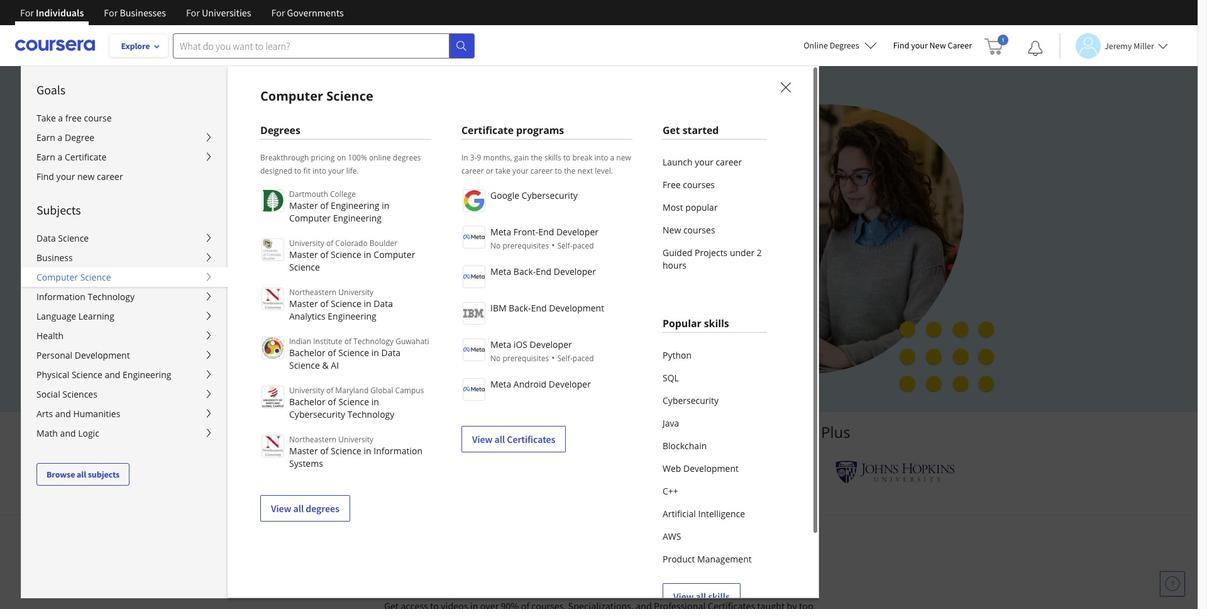 Task type: locate. For each thing, give the bounding box(es) containing it.
hours
[[663, 259, 687, 271]]

1 vertical spatial bachelor
[[289, 396, 326, 408]]

ibm
[[491, 302, 507, 314]]

new left career
[[930, 40, 947, 51]]

courses for new courses
[[684, 224, 716, 236]]

day inside button
[[287, 311, 303, 324]]

0 vertical spatial back-
[[514, 266, 536, 277]]

self-
[[558, 240, 573, 251], [558, 353, 573, 364]]

partnername logo image inside meta back-end developer link
[[463, 266, 486, 288]]

paced down included
[[573, 240, 594, 251]]

information technology
[[36, 291, 135, 303]]

northeastern up 'analytics'
[[289, 287, 337, 298]]

2 vertical spatial data
[[382, 347, 401, 359]]

0 vertical spatial certificate
[[462, 123, 514, 137]]

3 meta from the top
[[491, 338, 512, 350]]

1 horizontal spatial on
[[587, 176, 604, 195]]

earn down earn a degree
[[36, 151, 55, 163]]

partnername logo image for meta back-end developer
[[463, 266, 486, 288]]

prerequisites inside meta ios developer no prerequisites • self-paced
[[503, 353, 549, 364]]

1 vertical spatial coursera
[[654, 559, 736, 585]]

2 vertical spatial development
[[684, 462, 739, 474]]

self- inside meta front-end developer no prerequisites • self-paced
[[558, 240, 573, 251]]

earn inside popup button
[[36, 151, 55, 163]]

paced inside meta front-end developer no prerequisites • self-paced
[[573, 240, 594, 251]]

and down personal development dropdown button
[[105, 369, 120, 381]]

partnername logo image inside ibm back-end development link
[[463, 302, 486, 325]]

0 horizontal spatial certificate
[[65, 151, 107, 163]]

information technology button
[[21, 287, 228, 306]]

free inside 'link'
[[663, 179, 681, 191]]

skills inside view all skills 'link'
[[709, 590, 730, 603]]

master up subscription
[[289, 199, 318, 211]]

6 partnername logo image from the top
[[463, 378, 486, 401]]

0 vertical spatial •
[[552, 239, 555, 251]]

1 vertical spatial certificate
[[65, 151, 107, 163]]

computer down the dartmouth
[[289, 212, 331, 224]]

career
[[716, 156, 743, 168], [462, 165, 484, 176], [531, 165, 553, 176], [97, 171, 123, 182], [547, 559, 605, 585]]

university of illinois at urbana-champaign image
[[243, 462, 341, 482]]

master inside dartmouth college master of engineering in computer engineering
[[289, 199, 318, 211]]

1 vertical spatial degrees
[[260, 123, 301, 137]]

popular
[[663, 316, 702, 330]]

all for subjects
[[77, 469, 86, 480]]

technology inside university of maryland global campus bachelor of science in cybersecurity technology
[[348, 408, 395, 420]]

0 vertical spatial development
[[549, 302, 605, 314]]

skills down product management 'link'
[[709, 590, 730, 603]]

1 vertical spatial into
[[313, 165, 326, 176]]

end for meta back-end developer
[[536, 266, 552, 277]]

1 northeastern university  logo image from the top
[[262, 288, 284, 310]]

3 partnername logo image from the top
[[463, 266, 486, 288]]

a up level.
[[611, 152, 615, 163]]

2 vertical spatial cybersecurity
[[289, 408, 345, 420]]

sql
[[663, 372, 679, 384]]

all right browse
[[77, 469, 86, 480]]

meta for meta front-end developer no prerequisites • self-paced
[[491, 226, 512, 238]]

degrees inside popup button
[[830, 40, 860, 51]]

0 horizontal spatial new
[[77, 171, 95, 182]]

money-
[[345, 341, 378, 352]]

1 horizontal spatial new
[[617, 152, 632, 163]]

for left businesses
[[104, 6, 118, 19]]

1 vertical spatial data
[[374, 298, 393, 310]]

all inside view all skills 'link'
[[696, 590, 707, 603]]

0 vertical spatial into
[[595, 152, 609, 163]]

0 horizontal spatial with
[[292, 341, 312, 352]]

prerequisites
[[503, 240, 549, 251], [503, 353, 549, 364]]

career inside launch your career link
[[716, 156, 743, 168]]

2 vertical spatial with
[[609, 559, 650, 585]]

developer inside meta front-end developer no prerequisites • self-paced
[[557, 226, 599, 238]]

unlimited access to 7,000+ world-class courses, hands-on projects, and job-ready certificate programs—all included in your subscription
[[234, 176, 619, 239]]

self- inside meta ios developer no prerequisites • self-paced
[[558, 353, 573, 364]]

all inside view all certificates link
[[495, 433, 505, 445]]

math and logic button
[[21, 423, 228, 443]]

1 horizontal spatial plus
[[822, 422, 851, 442]]

1 horizontal spatial development
[[549, 302, 605, 314]]

2 vertical spatial skills
[[709, 590, 730, 603]]

1 vertical spatial computer science
[[36, 271, 111, 283]]

2 horizontal spatial with
[[719, 422, 750, 442]]

1 horizontal spatial computer science
[[260, 87, 374, 104]]

university inside northeastern university master of science in information systems
[[339, 434, 374, 445]]

take
[[36, 112, 56, 124]]

0 vertical spatial self-
[[558, 240, 573, 251]]

view right 275+
[[472, 433, 493, 445]]

prerequisites down front-
[[503, 240, 549, 251]]

degrees inside 'computer science' "menu item"
[[260, 123, 301, 137]]

7,000+
[[363, 176, 406, 195]]

None search field
[[173, 33, 475, 58]]

of
[[320, 199, 329, 211], [326, 238, 334, 249], [320, 249, 329, 260], [320, 298, 329, 310], [345, 336, 352, 347], [328, 347, 336, 359], [326, 385, 334, 396], [328, 396, 336, 408], [320, 445, 329, 457]]

development inside the "view all skills" list
[[684, 462, 739, 474]]

shopping cart: 1 item image
[[985, 35, 1009, 55]]

science
[[327, 87, 374, 104], [58, 232, 89, 244], [331, 249, 362, 260], [289, 261, 320, 273], [80, 271, 111, 283], [331, 298, 362, 310], [339, 347, 369, 359], [289, 359, 320, 371], [72, 369, 102, 381], [339, 396, 369, 408], [331, 445, 362, 457]]

1 self- from the top
[[558, 240, 573, 251]]

cybersecurity up java
[[663, 394, 719, 406]]

institute
[[313, 336, 343, 347]]

social
[[36, 388, 60, 400]]

close image
[[778, 79, 794, 95], [778, 79, 794, 95], [778, 79, 794, 95], [778, 79, 795, 96]]

2 horizontal spatial view
[[674, 590, 694, 603]]

in inside indian institute of technology guwahati bachelor of science in data science & ai
[[372, 347, 379, 359]]

meta down programs—all
[[491, 226, 512, 238]]

4 meta from the top
[[491, 378, 512, 390]]

view all certificates list
[[462, 188, 633, 452]]

development up physical science and engineering
[[75, 349, 130, 361]]

end down meta back-end developer link
[[531, 302, 547, 314]]

to down the life.
[[346, 176, 360, 195]]

master down subscription
[[289, 249, 318, 260]]

college
[[330, 189, 356, 199]]

northeastern university  logo image
[[262, 288, 284, 310], [262, 435, 284, 457]]

0 horizontal spatial degrees
[[260, 123, 301, 137]]

coursera image
[[15, 35, 95, 56]]

2 northeastern university  logo image from the top
[[262, 435, 284, 457]]

close image
[[778, 79, 794, 95]]

earn a certificate button
[[21, 147, 228, 167]]

the right gain
[[531, 152, 543, 163]]

engineering inside the northeastern university master of science in data analytics engineering
[[328, 310, 377, 322]]

new down earn a certificate
[[77, 171, 95, 182]]

• inside meta front-end developer no prerequisites • self-paced
[[552, 239, 555, 251]]

0 horizontal spatial into
[[313, 165, 326, 176]]

view down "university of illinois at urbana-champaign" image
[[271, 502, 292, 515]]

1 vertical spatial free
[[305, 311, 324, 324]]

0 vertical spatial courses
[[683, 179, 715, 191]]

partnername logo image
[[463, 189, 486, 212], [463, 226, 486, 249], [463, 266, 486, 288], [463, 302, 486, 325], [463, 338, 486, 361], [463, 378, 486, 401]]

university right university of colorado boulder logo
[[289, 238, 325, 249]]

find for find your new career
[[894, 40, 910, 51]]

language learning
[[36, 310, 114, 322]]

no inside meta front-end developer no prerequisites • self-paced
[[491, 240, 501, 251]]

1 vertical spatial earn
[[36, 151, 55, 163]]

unlimited
[[234, 176, 297, 195]]

of inside dartmouth college master of engineering in computer engineering
[[320, 199, 329, 211]]

find for find your new career
[[36, 171, 54, 182]]

science down personal development
[[72, 369, 102, 381]]

courses up popular
[[683, 179, 715, 191]]

bachelor up &
[[289, 347, 326, 359]]

into inside breakthrough pricing on 100% online degrees designed to fit into your life.
[[313, 165, 326, 176]]

day
[[287, 311, 303, 324], [327, 341, 343, 352]]

ibm back-end development link
[[462, 301, 633, 325]]

0 vertical spatial bachelor
[[289, 347, 326, 359]]

end down meta front-end developer no prerequisites • self-paced at the left top of page
[[536, 266, 552, 277]]

sql link
[[663, 367, 768, 389]]

1 horizontal spatial certificate
[[462, 123, 514, 137]]

1 vertical spatial •
[[552, 352, 555, 364]]

2 bachelor from the top
[[289, 396, 326, 408]]

computer science up the coursera plus image
[[260, 87, 374, 104]]

0 vertical spatial free
[[663, 179, 681, 191]]

1 master from the top
[[289, 199, 318, 211]]

certificate
[[386, 198, 450, 217]]

computer down business
[[36, 271, 78, 283]]

view for certificate programs
[[472, 433, 493, 445]]

take a free course
[[36, 112, 112, 124]]

a for degree
[[58, 131, 62, 143]]

partnername logo image for ibm back-end development
[[463, 302, 486, 325]]

2 vertical spatial technology
[[348, 408, 395, 420]]

find down earn a certificate
[[36, 171, 54, 182]]

developer down included
[[557, 226, 599, 238]]

computer
[[260, 87, 323, 104], [289, 212, 331, 224], [374, 249, 415, 260], [36, 271, 78, 283]]

1 horizontal spatial into
[[595, 152, 609, 163]]

cybersecurity down maryland
[[289, 408, 345, 420]]

northeastern inside northeastern university master of science in information systems
[[289, 434, 337, 445]]

for left universities
[[186, 6, 200, 19]]

0 horizontal spatial computer science
[[36, 271, 111, 283]]

a for certificate
[[58, 151, 62, 163]]

1 vertical spatial northeastern
[[289, 434, 337, 445]]

1 vertical spatial self-
[[558, 353, 573, 364]]

2 master from the top
[[289, 249, 318, 260]]

all down product management
[[696, 590, 707, 603]]

and inside dropdown button
[[105, 369, 120, 381]]

2 partnername logo image from the top
[[463, 226, 486, 249]]

earn a degree button
[[21, 128, 228, 147]]

2 prerequisites from the top
[[503, 353, 549, 364]]

all down "university of illinois at urbana-champaign" image
[[294, 502, 304, 515]]

0 vertical spatial plus
[[822, 422, 851, 442]]

courses down popular
[[684, 224, 716, 236]]

end for meta front-end developer no prerequisites • self-paced
[[539, 226, 554, 238]]

0 vertical spatial coursera
[[753, 422, 818, 442]]

university down university of maryland global campus bachelor of science in cybersecurity technology
[[339, 434, 374, 445]]

new courses
[[663, 224, 716, 236]]

computer science up information technology
[[36, 271, 111, 283]]

computer inside university of colorado boulder master of science in computer science
[[374, 249, 415, 260]]

sas image
[[663, 462, 711, 482]]

4 master from the top
[[289, 445, 318, 457]]

1 vertical spatial with
[[719, 422, 750, 442]]

front-
[[514, 226, 539, 238]]

for left governments
[[271, 6, 285, 19]]

self- up meta back-end developer
[[558, 240, 573, 251]]

health
[[36, 330, 64, 342]]

all inside browse all subjects button
[[77, 469, 86, 480]]

show notifications image
[[1029, 41, 1044, 56]]

started
[[683, 123, 719, 137]]

1 vertical spatial information
[[374, 445, 423, 457]]

into right fit
[[313, 165, 326, 176]]

0 horizontal spatial degrees
[[306, 502, 340, 515]]

/month, cancel anytime
[[249, 282, 354, 294]]

1 horizontal spatial degrees
[[830, 40, 860, 51]]

meta inside meta front-end developer no prerequisites • self-paced
[[491, 226, 512, 238]]

0 vertical spatial skills
[[545, 152, 562, 163]]

0 horizontal spatial the
[[531, 152, 543, 163]]

2 paced from the top
[[573, 353, 594, 364]]

for for individuals
[[20, 6, 34, 19]]

get
[[663, 123, 681, 137]]

view all degrees list
[[260, 188, 432, 522]]

bachelor for bachelor of science in data science & ai
[[289, 347, 326, 359]]

bachelor
[[289, 347, 326, 359], [289, 396, 326, 408]]

your inside list
[[695, 156, 714, 168]]

systems
[[289, 457, 323, 469]]

end inside meta front-end developer no prerequisites • self-paced
[[539, 226, 554, 238]]

computer inside dropdown button
[[36, 271, 78, 283]]

a left free
[[58, 112, 63, 124]]

artificial intelligence link
[[663, 503, 768, 525]]

end down google cybersecurity link at the top
[[539, 226, 554, 238]]

0 vertical spatial no
[[491, 240, 501, 251]]

0 vertical spatial find
[[894, 40, 910, 51]]

3 master from the top
[[289, 298, 318, 310]]

0 vertical spatial prerequisites
[[503, 240, 549, 251]]

information up the language
[[36, 291, 85, 303]]

0 vertical spatial technology
[[88, 291, 135, 303]]

1 northeastern from the top
[[289, 287, 337, 298]]

engineering down the life.
[[331, 199, 380, 211]]

2 for from the left
[[104, 6, 118, 19]]

1 meta from the top
[[491, 226, 512, 238]]

1 horizontal spatial degrees
[[393, 152, 421, 163]]

1 for from the left
[[20, 6, 34, 19]]

math and logic
[[36, 427, 99, 439]]

self- up meta android developer link
[[558, 353, 573, 364]]

2 • from the top
[[552, 352, 555, 364]]

no down programs—all
[[491, 240, 501, 251]]

development inside dropdown button
[[75, 349, 130, 361]]

certificate up find your new career
[[65, 151, 107, 163]]

most popular
[[663, 201, 718, 213]]

0 vertical spatial paced
[[573, 240, 594, 251]]

free courses
[[663, 179, 715, 191]]

1 vertical spatial technology
[[354, 336, 394, 347]]

science down learn at the left of page
[[331, 445, 362, 457]]

1 vertical spatial find
[[36, 171, 54, 182]]

paced up meta android developer link
[[573, 353, 594, 364]]

partnername logo image inside google cybersecurity link
[[463, 189, 486, 212]]

science up the trial
[[331, 298, 362, 310]]

0 vertical spatial data
[[36, 232, 56, 244]]

1 vertical spatial courses
[[684, 224, 716, 236]]

breakthrough
[[260, 152, 309, 163]]

data right money- in the left bottom of the page
[[382, 347, 401, 359]]

list
[[663, 151, 768, 277]]

technology inside popup button
[[88, 291, 135, 303]]

a inside popup button
[[58, 131, 62, 143]]

1 courses from the top
[[683, 179, 715, 191]]

• inside meta ios developer no prerequisites • self-paced
[[552, 352, 555, 364]]

engineering up social sciences dropdown button
[[123, 369, 171, 381]]

4 partnername logo image from the top
[[463, 302, 486, 325]]

degrees down "university of illinois at urbana-champaign" image
[[306, 502, 340, 515]]

4 for from the left
[[271, 6, 285, 19]]

1 paced from the top
[[573, 240, 594, 251]]

0 vertical spatial on
[[337, 152, 346, 163]]

1 vertical spatial no
[[491, 353, 501, 364]]

2 courses from the top
[[684, 224, 716, 236]]

a inside in 3-9 months, gain the skills to break into a new career or take your career to the next level.
[[611, 152, 615, 163]]

0 vertical spatial new
[[930, 40, 947, 51]]

master up 'analytics'
[[289, 298, 318, 310]]

0 vertical spatial day
[[287, 311, 303, 324]]

master for master of science in information systems
[[289, 445, 318, 457]]

0 vertical spatial earn
[[36, 131, 55, 143]]

degree
[[65, 131, 94, 143]]

all for skills
[[696, 590, 707, 603]]

developer inside meta ios developer no prerequisites • self-paced
[[530, 338, 572, 350]]

master inside the northeastern university master of science in data analytics engineering
[[289, 298, 318, 310]]

1 vertical spatial new
[[663, 224, 682, 236]]

earn inside popup button
[[36, 131, 55, 143]]

northeastern inside the northeastern university master of science in data analytics engineering
[[289, 287, 337, 298]]

1 prerequisites from the top
[[503, 240, 549, 251]]

&
[[322, 359, 329, 371]]

ibm back-end development
[[491, 302, 605, 314]]

blockchain
[[663, 440, 707, 452]]

your inside breakthrough pricing on 100% online degrees designed to fit into your life.
[[328, 165, 345, 176]]

and up subscription
[[293, 198, 318, 217]]

0 vertical spatial with
[[292, 341, 312, 352]]

guided projects under 2 hours
[[663, 247, 762, 271]]

1 • from the top
[[552, 239, 555, 251]]

1 earn from the top
[[36, 131, 55, 143]]

1 horizontal spatial day
[[327, 341, 343, 352]]

1 vertical spatial on
[[587, 176, 604, 195]]

0 vertical spatial end
[[539, 226, 554, 238]]

1 vertical spatial skills
[[704, 316, 730, 330]]

view down product
[[674, 590, 694, 603]]

back- for ibm
[[509, 302, 531, 314]]

courses,
[[486, 176, 539, 195]]

0 horizontal spatial information
[[36, 291, 85, 303]]

2 no from the top
[[491, 353, 501, 364]]

c++ link
[[663, 480, 768, 503]]

indian institute of technology guwahati logo image
[[262, 337, 284, 359]]

0 horizontal spatial find
[[36, 171, 54, 182]]

2 vertical spatial end
[[531, 302, 547, 314]]

no down ibm
[[491, 353, 501, 364]]

northeastern university  logo image up start
[[262, 288, 284, 310]]

engineering up $399 /year with 14-day money-back guarantee
[[328, 310, 377, 322]]

in inside unlimited access to 7,000+ world-class courses, hands-on projects, and job-ready certificate programs—all included in your subscription
[[607, 198, 619, 217]]

with down cybersecurity link
[[719, 422, 750, 442]]

• up meta android developer
[[552, 352, 555, 364]]

language
[[36, 310, 76, 322]]

2 earn from the top
[[36, 151, 55, 163]]

find
[[894, 40, 910, 51], [36, 171, 54, 182]]

0 vertical spatial view
[[472, 433, 493, 445]]

world-
[[410, 176, 451, 195]]

skills up the python link in the bottom right of the page
[[704, 316, 730, 330]]

1 horizontal spatial free
[[663, 179, 681, 191]]

university of maryland global campus bachelor of science in cybersecurity technology
[[289, 385, 424, 420]]

a down earn a degree
[[58, 151, 62, 163]]

meta inside meta ios developer no prerequisites • self-paced
[[491, 338, 512, 350]]

free left the trial
[[305, 311, 324, 324]]

2
[[757, 247, 762, 259]]

bachelor for bachelor of science in cybersecurity technology
[[289, 396, 326, 408]]

1 vertical spatial view
[[271, 502, 292, 515]]

to up "hands-"
[[555, 165, 562, 176]]

under
[[730, 247, 755, 259]]

physical science and engineering
[[36, 369, 171, 381]]

0 horizontal spatial new
[[663, 224, 682, 236]]

no
[[491, 240, 501, 251], [491, 353, 501, 364]]

online degrees
[[804, 40, 860, 51]]

dartmouth college logo image
[[262, 189, 284, 212]]

1 horizontal spatial find
[[894, 40, 910, 51]]

view inside 'link'
[[674, 590, 694, 603]]

1 vertical spatial end
[[536, 266, 552, 277]]

take a free course link
[[21, 108, 228, 128]]

1 vertical spatial northeastern university  logo image
[[262, 435, 284, 457]]

partnername logo image inside meta android developer link
[[463, 378, 486, 401]]

0 horizontal spatial view
[[271, 502, 292, 515]]

0 vertical spatial new
[[617, 152, 632, 163]]

all inside view all degrees link
[[294, 502, 304, 515]]

management
[[698, 553, 752, 565]]

intelligence
[[699, 508, 746, 520]]

degrees inside list
[[306, 502, 340, 515]]

back- down meta front-end developer no prerequisites • self-paced at the left top of page
[[514, 266, 536, 277]]

science up business
[[58, 232, 89, 244]]

degrees inside breakthrough pricing on 100% online degrees designed to fit into your life.
[[393, 152, 421, 163]]

find inside explore menu element
[[36, 171, 54, 182]]

to left break
[[564, 152, 571, 163]]

0 horizontal spatial free
[[305, 311, 324, 324]]

health button
[[21, 326, 228, 345]]

master for master of engineering in computer engineering
[[289, 199, 318, 211]]

2 self- from the top
[[558, 353, 573, 364]]

1 vertical spatial cybersecurity
[[663, 394, 719, 406]]

ai
[[331, 359, 339, 371]]

certificate up 9
[[462, 123, 514, 137]]

1 partnername logo image from the top
[[463, 189, 486, 212]]

skills left break
[[545, 152, 562, 163]]

1 bachelor from the top
[[289, 347, 326, 359]]

• up meta back-end developer
[[552, 239, 555, 251]]

new down most
[[663, 224, 682, 236]]

1 no from the top
[[491, 240, 501, 251]]

meta left "ios"
[[491, 338, 512, 350]]

0 horizontal spatial on
[[337, 152, 346, 163]]

university inside university of maryland global campus bachelor of science in cybersecurity technology
[[289, 385, 325, 396]]

1 horizontal spatial cybersecurity
[[522, 189, 578, 201]]

analytics
[[289, 310, 326, 322]]

sciences
[[62, 388, 97, 400]]

hands-
[[543, 176, 587, 195]]

development down meta back-end developer link
[[549, 302, 605, 314]]

all left 'certificates'
[[495, 433, 505, 445]]

1 vertical spatial paced
[[573, 353, 594, 364]]

from
[[392, 422, 426, 442]]

2 northeastern from the top
[[289, 434, 337, 445]]

3 for from the left
[[186, 6, 200, 19]]

computer inside dartmouth college master of engineering in computer engineering
[[289, 212, 331, 224]]

and inside unlimited access to 7,000+ world-class courses, hands-on projects, and job-ready certificate programs—all included in your subscription
[[293, 198, 318, 217]]

your
[[912, 40, 928, 51], [695, 156, 714, 168], [328, 165, 345, 176], [513, 165, 529, 176], [56, 171, 75, 182], [234, 221, 264, 239], [501, 559, 543, 585]]

computer science inside "menu item"
[[260, 87, 374, 104]]

100%
[[348, 152, 367, 163]]

development for personal development
[[75, 349, 130, 361]]

1 horizontal spatial coursera
[[753, 422, 818, 442]]

1 horizontal spatial information
[[374, 445, 423, 457]]

2 meta from the top
[[491, 266, 512, 277]]

back-
[[514, 266, 536, 277], [509, 302, 531, 314]]

google cybersecurity link
[[462, 188, 633, 212]]

banner navigation
[[10, 0, 354, 35]]

individuals
[[36, 6, 84, 19]]

on left 100%
[[337, 152, 346, 163]]

developer
[[557, 226, 599, 238], [554, 266, 596, 277], [530, 338, 572, 350], [549, 378, 591, 390]]

day up the ai on the bottom left of page
[[327, 341, 343, 352]]

master inside northeastern university master of science in information systems
[[289, 445, 318, 457]]

degrees right online
[[830, 40, 860, 51]]

access
[[301, 176, 343, 195]]

on down level.
[[587, 176, 604, 195]]

day up the indian
[[287, 311, 303, 324]]

view all skills list
[[663, 344, 768, 609]]

1 vertical spatial new
[[77, 171, 95, 182]]

to left fit
[[294, 165, 302, 176]]

a inside popup button
[[58, 151, 62, 163]]

university inside the northeastern university master of science in data analytics engineering
[[339, 287, 374, 298]]

development down blockchain link
[[684, 462, 739, 474]]

/year
[[266, 341, 289, 352]]

0 vertical spatial information
[[36, 291, 85, 303]]

physical science and engineering button
[[21, 365, 228, 384]]

into inside in 3-9 months, gain the skills to break into a new career or take your career to the next level.
[[595, 152, 609, 163]]

start 7-day free trial button
[[234, 302, 366, 332]]

9
[[477, 152, 482, 163]]

engineering
[[331, 199, 380, 211], [333, 212, 382, 224], [328, 310, 377, 322], [123, 369, 171, 381]]

0 horizontal spatial day
[[287, 311, 303, 324]]

meta up ibm
[[491, 266, 512, 277]]

most popular link
[[663, 196, 768, 219]]

science inside popup button
[[58, 232, 89, 244]]

1 horizontal spatial view
[[472, 433, 493, 445]]

0 vertical spatial degrees
[[393, 152, 421, 163]]

a left degree
[[58, 131, 62, 143]]

free up most
[[663, 179, 681, 191]]

development
[[549, 302, 605, 314], [75, 349, 130, 361], [684, 462, 739, 474]]

degrees up the breakthrough
[[260, 123, 301, 137]]

personal
[[36, 349, 72, 361]]

end for ibm back-end development
[[531, 302, 547, 314]]

for left individuals
[[20, 6, 34, 19]]

northeastern university  logo image up "university of illinois at urbana-champaign" image
[[262, 435, 284, 457]]

business
[[36, 252, 73, 264]]



Task type: describe. For each thing, give the bounding box(es) containing it.
browse all subjects
[[47, 469, 120, 480]]

earn for earn a degree
[[36, 131, 55, 143]]

/month,
[[249, 282, 285, 294]]

online
[[804, 40, 829, 51]]

to inside breakthrough pricing on 100% online degrees designed to fit into your life.
[[294, 165, 302, 176]]

certificate inside popup button
[[65, 151, 107, 163]]

partnername logo image for google cybersecurity
[[463, 189, 486, 212]]

career inside find your new career link
[[97, 171, 123, 182]]

product
[[663, 553, 695, 565]]

for for universities
[[186, 6, 200, 19]]

your inside explore menu element
[[56, 171, 75, 182]]

paced inside meta ios developer no prerequisites • self-paced
[[573, 353, 594, 364]]

into for degrees
[[313, 165, 326, 176]]

web development link
[[663, 457, 768, 480]]

technology inside indian institute of technology guwahati bachelor of science in data science & ai
[[354, 336, 394, 347]]

information inside popup button
[[36, 291, 85, 303]]

list containing launch your career
[[663, 151, 768, 277]]

all for certificates
[[495, 433, 505, 445]]

in inside university of maryland global campus bachelor of science in cybersecurity technology
[[372, 396, 379, 408]]

view all skills link
[[663, 583, 741, 609]]

logic
[[78, 427, 99, 439]]

breakthrough pricing on 100% online degrees designed to fit into your life.
[[260, 152, 421, 176]]

$399 /year with 14-day money-back guarantee
[[246, 341, 446, 352]]

cybersecurity link
[[663, 389, 768, 412]]

in inside dartmouth college master of engineering in computer engineering
[[382, 199, 390, 211]]

275+
[[430, 422, 464, 442]]

5 partnername logo image from the top
[[463, 338, 486, 361]]

courses for free courses
[[683, 179, 715, 191]]

take
[[496, 165, 511, 176]]

university inside university of colorado boulder master of science in computer science
[[289, 238, 325, 249]]

computer science menu item
[[227, 65, 1208, 609]]

into for certificate programs
[[595, 152, 609, 163]]

to inside unlimited access to 7,000+ world-class courses, hands-on projects, and job-ready certificate programs—all included in your subscription
[[346, 176, 360, 195]]

web
[[663, 462, 682, 474]]

prerequisites inside meta front-end developer no prerequisites • self-paced
[[503, 240, 549, 251]]

northeastern university master of science in information systems
[[289, 434, 423, 469]]

ready
[[346, 198, 383, 217]]

meta front-end developer no prerequisites • self-paced
[[491, 226, 599, 251]]

science up the coursera plus image
[[327, 87, 374, 104]]

next
[[578, 165, 593, 176]]

meta back-end developer link
[[462, 264, 633, 288]]

personal development button
[[21, 345, 228, 365]]

new inside list
[[663, 224, 682, 236]]

view for degrees
[[271, 502, 292, 515]]

business button
[[21, 248, 228, 267]]

northeastern university  logo image for master of science in data analytics engineering
[[262, 288, 284, 310]]

1 horizontal spatial with
[[609, 559, 650, 585]]

meta for meta ios developer no prerequisites • self-paced
[[491, 338, 512, 350]]

web development
[[663, 462, 739, 474]]

cybersecurity inside view all certificates list
[[522, 189, 578, 201]]

cybersecurity inside the "view all skills" list
[[663, 394, 719, 406]]

of inside the northeastern university master of science in data analytics engineering
[[320, 298, 329, 310]]

meta for meta back-end developer
[[491, 266, 512, 277]]

science up the anytime
[[331, 249, 362, 260]]

cybersecurity inside university of maryland global campus bachelor of science in cybersecurity technology
[[289, 408, 345, 420]]

dartmouth
[[289, 189, 328, 199]]

in inside northeastern university master of science in information systems
[[364, 445, 372, 457]]

science inside the northeastern university master of science in data analytics engineering
[[331, 298, 362, 310]]

engineering up colorado
[[333, 212, 382, 224]]

and left logic
[[60, 427, 76, 439]]

science inside university of maryland global campus bachelor of science in cybersecurity technology
[[339, 396, 369, 408]]

meta for meta android developer
[[491, 378, 512, 390]]

meta ios developer no prerequisites • self-paced
[[491, 338, 594, 364]]

find your new career link
[[887, 38, 979, 53]]

free
[[65, 112, 82, 124]]

python
[[663, 349, 692, 361]]

northeastern for analytics
[[289, 287, 337, 298]]

of inside northeastern university master of science in information systems
[[320, 445, 329, 457]]

and left java
[[608, 422, 635, 442]]

jeremy
[[1105, 40, 1133, 51]]

math
[[36, 427, 58, 439]]

university of maryland global campus logo image
[[262, 386, 284, 408]]

guided
[[663, 247, 693, 259]]

meta android developer link
[[462, 377, 633, 401]]

meta back-end developer
[[491, 266, 596, 277]]

explore menu element
[[21, 66, 228, 486]]

science up information technology
[[80, 271, 111, 283]]

science up /month, cancel anytime
[[289, 261, 320, 273]]

science up the ai on the bottom left of page
[[339, 347, 369, 359]]

find your new career link
[[21, 167, 228, 186]]

master for master of science in data analytics engineering
[[289, 298, 318, 310]]

developer right 'android'
[[549, 378, 591, 390]]

information inside northeastern university master of science in information systems
[[374, 445, 423, 457]]

all for degrees
[[294, 502, 304, 515]]

no inside meta ios developer no prerequisites • self-paced
[[491, 353, 501, 364]]

on inside unlimited access to 7,000+ world-class courses, hands-on projects, and job-ready certificate programs—all included in your subscription
[[587, 176, 604, 195]]

What do you want to learn? text field
[[173, 33, 450, 58]]

campus
[[395, 385, 424, 396]]

explore
[[121, 40, 150, 52]]

your inside in 3-9 months, gain the skills to break into a new career or take your career to the next level.
[[513, 165, 529, 176]]

for businesses
[[104, 6, 166, 19]]

engineering inside physical science and engineering dropdown button
[[123, 369, 171, 381]]

on inside breakthrough pricing on 100% online degrees designed to fit into your life.
[[337, 152, 346, 163]]

view all certificates link
[[462, 426, 566, 452]]

in inside university of colorado boulder master of science in computer science
[[364, 249, 372, 260]]

programs
[[517, 123, 564, 137]]

computer science group
[[21, 65, 1208, 609]]

earn a degree
[[36, 131, 94, 143]]

data inside indian institute of technology guwahati bachelor of science in data science & ai
[[382, 347, 401, 359]]

cancel
[[287, 282, 316, 294]]

meta android developer
[[491, 378, 591, 390]]

and right arts
[[55, 408, 71, 420]]

maryland
[[336, 385, 369, 396]]

computer up the coursera plus image
[[260, 87, 323, 104]]

back- for meta
[[514, 266, 536, 277]]

browse all subjects button
[[36, 463, 130, 486]]

earn a certificate
[[36, 151, 107, 163]]

online degrees button
[[794, 31, 887, 59]]

launch your career
[[663, 156, 743, 168]]

development inside view all certificates list
[[549, 302, 605, 314]]

boulder
[[370, 238, 398, 249]]

find your new career
[[894, 40, 973, 51]]

governments
[[287, 6, 344, 19]]

data science button
[[21, 228, 228, 248]]

data inside popup button
[[36, 232, 56, 244]]

university of colorado boulder logo image
[[262, 238, 284, 261]]

guwahati
[[396, 336, 429, 347]]

pricing
[[311, 152, 335, 163]]

1 vertical spatial the
[[564, 165, 576, 176]]

physical
[[36, 369, 69, 381]]

university of colorado boulder master of science in computer science
[[289, 238, 415, 273]]

earn for earn a certificate
[[36, 151, 55, 163]]

certificates
[[507, 433, 556, 445]]

master inside university of colorado boulder master of science in computer science
[[289, 249, 318, 260]]

development for web development
[[684, 462, 739, 474]]

artificial
[[663, 508, 696, 520]]

data inside the northeastern university master of science in data analytics engineering
[[374, 298, 393, 310]]

humanities
[[73, 408, 120, 420]]

certificate inside 'computer science' "menu item"
[[462, 123, 514, 137]]

coursera plus image
[[234, 118, 426, 137]]

c++
[[663, 485, 679, 497]]

online
[[369, 152, 391, 163]]

python link
[[663, 344, 768, 367]]

gain
[[514, 152, 529, 163]]

northeastern for systems
[[289, 434, 337, 445]]

1 horizontal spatial new
[[930, 40, 947, 51]]

johns hopkins university image
[[836, 461, 955, 484]]

universities
[[202, 6, 251, 19]]

fit
[[304, 165, 311, 176]]

start 7-day free trial
[[254, 311, 346, 324]]

java link
[[663, 412, 768, 435]]

invest in your career with coursera plus
[[419, 559, 779, 585]]

skills inside in 3-9 months, gain the skills to break into a new career or take your career to the next level.
[[545, 152, 562, 163]]

science inside northeastern university master of science in information systems
[[331, 445, 362, 457]]

a for free
[[58, 112, 63, 124]]

northeastern university  logo image for master of science in information systems
[[262, 435, 284, 457]]

3-
[[470, 152, 477, 163]]

7-
[[278, 311, 287, 324]]

free inside button
[[305, 311, 324, 324]]

launch your career link
[[663, 151, 768, 174]]

for for businesses
[[104, 6, 118, 19]]

jeremy miller
[[1105, 40, 1155, 51]]

help center image
[[1166, 576, 1181, 591]]

in inside the northeastern university master of science in data analytics engineering
[[364, 298, 372, 310]]

aws link
[[663, 525, 768, 548]]

most
[[663, 201, 684, 213]]

browse
[[47, 469, 75, 480]]

new inside explore menu element
[[77, 171, 95, 182]]

launch
[[663, 156, 693, 168]]

your inside unlimited access to 7,000+ world-class courses, hands-on projects, and job-ready certificate programs—all included in your subscription
[[234, 221, 264, 239]]

global
[[371, 385, 394, 396]]

arts and humanities button
[[21, 404, 228, 423]]

dartmouth college master of engineering in computer engineering
[[289, 189, 390, 224]]

google
[[491, 189, 520, 201]]

developer down meta front-end developer no prerequisites • self-paced at the left top of page
[[554, 266, 596, 277]]

ios
[[514, 338, 528, 350]]

life.
[[346, 165, 359, 176]]

0 horizontal spatial plus
[[740, 559, 779, 585]]

1 vertical spatial day
[[327, 341, 343, 352]]

arts
[[36, 408, 53, 420]]

partnername logo image for meta android developer
[[463, 378, 486, 401]]

computer science inside dropdown button
[[36, 271, 111, 283]]

science left &
[[289, 359, 320, 371]]

for for governments
[[271, 6, 285, 19]]

aws
[[663, 530, 682, 542]]

0 vertical spatial the
[[531, 152, 543, 163]]

start
[[254, 311, 276, 324]]

new inside in 3-9 months, gain the skills to break into a new career or take your career to the next level.
[[617, 152, 632, 163]]



Task type: vqa. For each thing, say whether or not it's contained in the screenshot.


